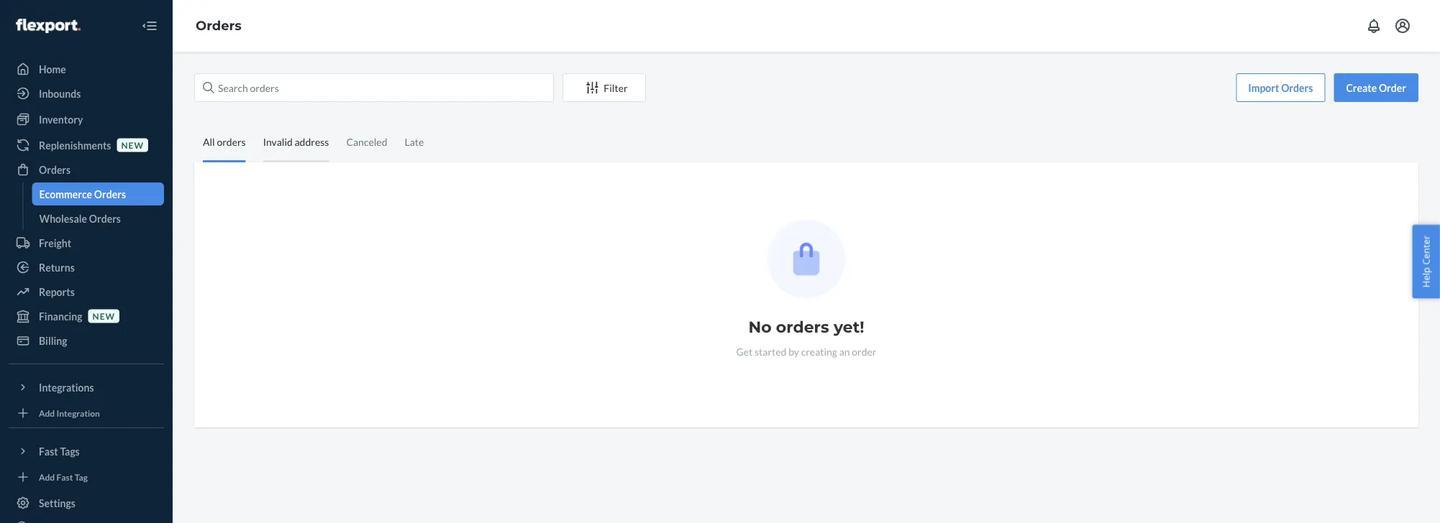 Task type: vqa. For each thing, say whether or not it's contained in the screenshot.
bottommost "this"
no



Task type: locate. For each thing, give the bounding box(es) containing it.
orders link up ecommerce orders
[[9, 158, 164, 181]]

empty list image
[[768, 220, 846, 299]]

yet!
[[834, 318, 865, 337]]

address
[[295, 136, 329, 148]]

1 vertical spatial new
[[93, 311, 115, 322]]

1 vertical spatial add
[[39, 472, 55, 483]]

0 vertical spatial orders link
[[196, 18, 242, 34]]

add left integration
[[39, 408, 55, 419]]

create order link
[[1335, 73, 1419, 102]]

0 vertical spatial new
[[121, 140, 144, 150]]

orders inside button
[[1282, 82, 1314, 94]]

orders up get started by creating an order
[[776, 318, 830, 337]]

inbounds
[[39, 87, 81, 100]]

orders
[[196, 18, 242, 34], [1282, 82, 1314, 94], [39, 164, 71, 176], [94, 188, 126, 200], [89, 213, 121, 225]]

new
[[121, 140, 144, 150], [93, 311, 115, 322]]

integration
[[57, 408, 100, 419]]

1 vertical spatial orders
[[776, 318, 830, 337]]

open notifications image
[[1366, 17, 1383, 35]]

0 horizontal spatial orders
[[217, 136, 246, 148]]

orders link up search image
[[196, 18, 242, 34]]

help
[[1420, 268, 1433, 288]]

import orders
[[1249, 82, 1314, 94]]

inbounds link
[[9, 82, 164, 105]]

orders right all
[[217, 136, 246, 148]]

wholesale orders link
[[32, 207, 164, 230]]

late
[[405, 136, 424, 148]]

import orders button
[[1237, 73, 1326, 102]]

add up the settings
[[39, 472, 55, 483]]

orders link
[[196, 18, 242, 34], [9, 158, 164, 181]]

new for replenishments
[[121, 140, 144, 150]]

0 vertical spatial add
[[39, 408, 55, 419]]

no orders yet!
[[749, 318, 865, 337]]

returns link
[[9, 256, 164, 279]]

0 horizontal spatial orders link
[[9, 158, 164, 181]]

1 add from the top
[[39, 408, 55, 419]]

1 horizontal spatial new
[[121, 140, 144, 150]]

orders up wholesale orders link
[[94, 188, 126, 200]]

started
[[755, 346, 787, 358]]

orders
[[217, 136, 246, 148], [776, 318, 830, 337]]

billing link
[[9, 330, 164, 353]]

settings link
[[9, 492, 164, 515]]

invalid address
[[263, 136, 329, 148]]

add
[[39, 408, 55, 419], [39, 472, 55, 483]]

2 add from the top
[[39, 472, 55, 483]]

settings
[[39, 498, 76, 510]]

fast
[[39, 446, 58, 458], [57, 472, 73, 483]]

0 vertical spatial orders
[[217, 136, 246, 148]]

all
[[203, 136, 215, 148]]

returns
[[39, 262, 75, 274]]

invalid
[[263, 136, 293, 148]]

add for add integration
[[39, 408, 55, 419]]

help center
[[1420, 236, 1433, 288]]

tag
[[75, 472, 88, 483]]

open account menu image
[[1395, 17, 1412, 35]]

orders inside 'link'
[[94, 188, 126, 200]]

inventory link
[[9, 108, 164, 131]]

order
[[1380, 82, 1407, 94]]

1 horizontal spatial orders
[[776, 318, 830, 337]]

get started by creating an order
[[737, 346, 877, 358]]

0 horizontal spatial new
[[93, 311, 115, 322]]

fast left tags
[[39, 446, 58, 458]]

0 vertical spatial fast
[[39, 446, 58, 458]]

orders down ecommerce orders 'link'
[[89, 213, 121, 225]]

tags
[[60, 446, 80, 458]]

reports
[[39, 286, 75, 298]]

filter
[[604, 82, 628, 94]]

orders right the import
[[1282, 82, 1314, 94]]

new down reports link
[[93, 311, 115, 322]]

by
[[789, 346, 800, 358]]

add integration
[[39, 408, 100, 419]]

new down inventory link
[[121, 140, 144, 150]]

fast left tag
[[57, 472, 73, 483]]

canceled
[[346, 136, 388, 148]]

home link
[[9, 58, 164, 81]]



Task type: describe. For each thing, give the bounding box(es) containing it.
orders for import orders
[[1282, 82, 1314, 94]]

inventory
[[39, 113, 83, 126]]

fast tags button
[[9, 440, 164, 463]]

1 vertical spatial fast
[[57, 472, 73, 483]]

add fast tag link
[[9, 469, 164, 486]]

center
[[1420, 236, 1433, 265]]

ecommerce orders
[[39, 188, 126, 200]]

orders for wholesale orders
[[89, 213, 121, 225]]

financing
[[39, 311, 82, 323]]

1 vertical spatial orders link
[[9, 158, 164, 181]]

freight
[[39, 237, 71, 249]]

orders up search image
[[196, 18, 242, 34]]

wholesale
[[39, 213, 87, 225]]

creating
[[801, 346, 838, 358]]

filter button
[[563, 73, 646, 102]]

import
[[1249, 82, 1280, 94]]

create
[[1347, 82, 1378, 94]]

an
[[840, 346, 850, 358]]

reports link
[[9, 281, 164, 304]]

close navigation image
[[141, 17, 158, 35]]

freight link
[[9, 232, 164, 255]]

search image
[[203, 82, 214, 94]]

fast inside dropdown button
[[39, 446, 58, 458]]

ecommerce
[[39, 188, 92, 200]]

create order
[[1347, 82, 1407, 94]]

Search orders text field
[[194, 73, 554, 102]]

help center button
[[1413, 225, 1441, 299]]

orders for ecommerce orders
[[94, 188, 126, 200]]

1 horizontal spatial orders link
[[196, 18, 242, 34]]

orders for no
[[776, 318, 830, 337]]

order
[[852, 346, 877, 358]]

new for financing
[[93, 311, 115, 322]]

all orders
[[203, 136, 246, 148]]

fast tags
[[39, 446, 80, 458]]

home
[[39, 63, 66, 75]]

orders up ecommerce
[[39, 164, 71, 176]]

add integration link
[[9, 405, 164, 422]]

add fast tag
[[39, 472, 88, 483]]

wholesale orders
[[39, 213, 121, 225]]

ecommerce orders link
[[32, 183, 164, 206]]

integrations button
[[9, 376, 164, 399]]

no
[[749, 318, 772, 337]]

add for add fast tag
[[39, 472, 55, 483]]

replenishments
[[39, 139, 111, 151]]

integrations
[[39, 382, 94, 394]]

flexport logo image
[[16, 19, 80, 33]]

billing
[[39, 335, 67, 347]]

get
[[737, 346, 753, 358]]

orders for all
[[217, 136, 246, 148]]



